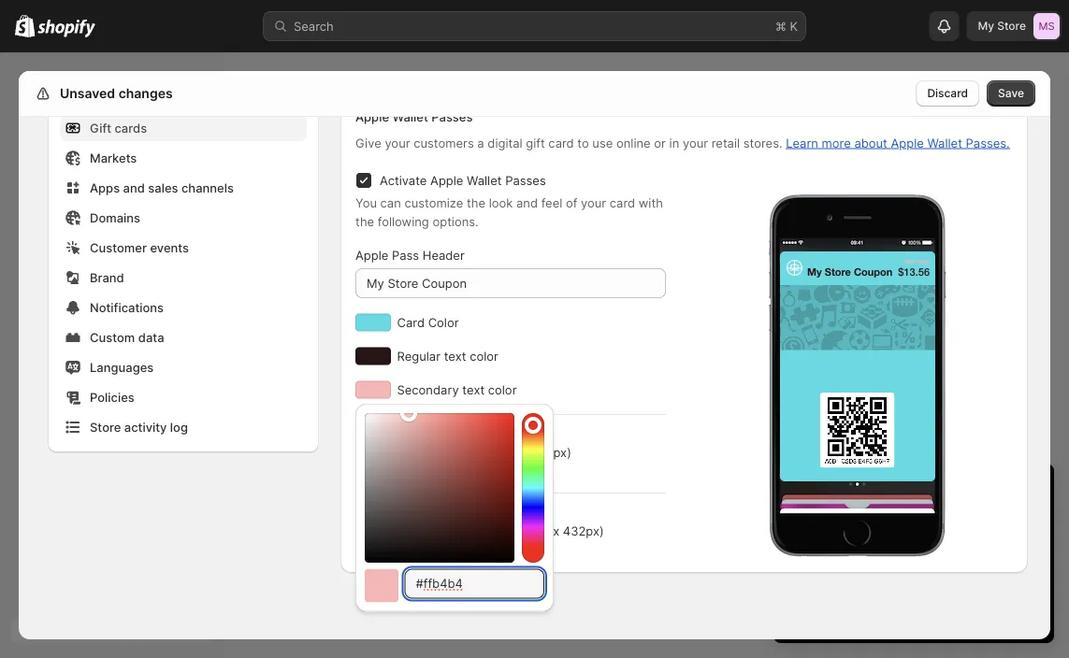 Task type: vqa. For each thing, say whether or not it's contained in the screenshot.
IN
yes



Task type: locate. For each thing, give the bounding box(es) containing it.
0 vertical spatial use
[[380, 445, 402, 460]]

customize inside you can customize the look and feel of your card with the following options.
[[405, 196, 464, 210]]

1 vertical spatial text
[[463, 383, 485, 397]]

my inside the settings dialog
[[808, 266, 822, 278]]

to left the 'use'
[[578, 136, 589, 150]]

store left coupon
[[825, 266, 852, 278]]

card inside you can customize the look and feel of your card with the following options.
[[610, 196, 636, 210]]

text up secondary text color
[[444, 349, 467, 364]]

first
[[808, 533, 830, 548]]

color for regular text color
[[470, 349, 499, 364]]

0 vertical spatial customize
[[405, 196, 464, 210]]

store
[[998, 19, 1027, 33], [825, 266, 852, 278], [90, 420, 121, 435]]

a left logo
[[406, 445, 413, 460]]

1 vertical spatial online
[[808, 571, 842, 585]]

to customize your online store and add bonus features
[[808, 552, 1031, 585]]

customize inside the to customize your online store and add bonus features
[[943, 552, 1002, 567]]

bonus
[[929, 571, 964, 585]]

0 vertical spatial in
[[670, 136, 680, 150]]

1 vertical spatial to
[[835, 515, 847, 529]]

and inside you can customize the look and feel of your card with the following options.
[[517, 196, 538, 210]]

wallet up the look
[[467, 173, 502, 188]]

store activity log
[[90, 420, 188, 435]]

 image up left at the bottom right of the page
[[819, 388, 897, 473]]

0 vertical spatial store
[[998, 19, 1027, 33]]

customize up features
[[943, 552, 1002, 567]]

digital
[[488, 136, 523, 150]]

and inside the to customize your online store and add bonus features
[[878, 571, 900, 585]]

2 horizontal spatial to
[[928, 552, 940, 567]]

apps and sales channels
[[90, 181, 234, 195]]

custom left banner
[[416, 524, 459, 539]]

dialog
[[1058, 53, 1070, 650]]

online down '$50'
[[808, 571, 842, 585]]

stores.
[[744, 136, 783, 150]]

regular text color
[[397, 349, 499, 364]]

you
[[356, 196, 377, 210]]

0 horizontal spatial my
[[808, 266, 822, 278]]

a
[[478, 136, 484, 150], [406, 445, 413, 460], [850, 515, 857, 529], [406, 524, 413, 539]]

None text field
[[405, 569, 545, 599]]

left
[[857, 481, 886, 504]]

1 horizontal spatial to
[[835, 515, 847, 529]]

switch
[[793, 515, 832, 529]]

customer
[[90, 241, 147, 255]]

0 vertical spatial my
[[978, 19, 995, 33]]

store down $50 app store credit
[[845, 571, 875, 585]]

k
[[790, 19, 798, 33]]

0 vertical spatial card
[[549, 136, 574, 150]]

apple wallet passes
[[356, 109, 473, 124]]

changes
[[119, 86, 173, 102]]

customize
[[405, 196, 464, 210], [943, 552, 1002, 567]]

for
[[891, 533, 907, 548]]

markets
[[90, 151, 137, 165]]

activate
[[380, 173, 427, 188]]

in right left at the bottom right of the page
[[891, 481, 907, 504]]

1 horizontal spatial 3
[[834, 533, 841, 548]]

and left the feel
[[517, 196, 538, 210]]

and left add
[[878, 571, 900, 585]]

 image inside the settings dialog
[[787, 260, 803, 276]]

in right or
[[670, 136, 680, 150]]

color up secondary text color
[[470, 349, 499, 364]]

apple right the about
[[891, 136, 924, 150]]

1 vertical spatial store
[[845, 571, 875, 585]]

brand
[[90, 270, 124, 285]]

wallet up customers
[[393, 109, 428, 124]]

your inside the to customize your online store and add bonus features
[[1005, 552, 1031, 567]]

passes
[[432, 109, 473, 124], [506, 173, 546, 188]]

store
[[859, 552, 888, 567], [845, 571, 875, 585]]

discard button
[[917, 80, 980, 107]]

use a custom logo (90px × 90px)
[[380, 445, 572, 460]]

apple pass header
[[356, 248, 465, 263]]

1 horizontal spatial my
[[978, 19, 995, 33]]

passes up the look
[[506, 173, 546, 188]]

1 horizontal spatial store
[[825, 266, 852, 278]]

use a custom banner (1125px x 432px)
[[380, 524, 604, 539]]

1 vertical spatial custom
[[416, 524, 459, 539]]

text down regular text color
[[463, 383, 485, 397]]

$1/month
[[911, 533, 965, 548]]

0 vertical spatial custom
[[416, 445, 459, 460]]

passes up customers
[[432, 109, 473, 124]]

store left my store icon
[[998, 19, 1027, 33]]

3 right first
[[834, 533, 841, 548]]

card
[[397, 315, 425, 330]]

0 horizontal spatial in
[[670, 136, 680, 150]]

2 vertical spatial wallet
[[467, 173, 502, 188]]

1 vertical spatial in
[[891, 481, 907, 504]]

3 days left in your trial button
[[774, 464, 1055, 504]]

1 vertical spatial  image
[[819, 388, 897, 473]]

×
[[527, 445, 535, 460]]

0 vertical spatial 3
[[793, 481, 805, 504]]

the left the look
[[467, 196, 486, 210]]

shopify image
[[15, 15, 35, 37]]

0 vertical spatial wallet
[[393, 109, 428, 124]]

$50 app store credit
[[808, 552, 925, 567]]

custom for logo
[[416, 445, 459, 460]]

to inside the to customize your online store and add bonus features
[[928, 552, 940, 567]]

your inside you can customize the look and feel of your card with the following options.
[[581, 196, 607, 210]]

1 custom from the top
[[416, 445, 459, 460]]

coupon
[[854, 266, 893, 278]]

3 left days
[[793, 481, 805, 504]]

1 vertical spatial store
[[825, 266, 852, 278]]

1 vertical spatial customize
[[943, 552, 1002, 567]]

apple
[[356, 109, 389, 124], [891, 136, 924, 150], [431, 173, 464, 188], [356, 248, 389, 263]]

a left 'paid'
[[850, 515, 857, 529]]

wallet left "passes."
[[928, 136, 963, 150]]

1 horizontal spatial card
[[610, 196, 636, 210]]

in
[[670, 136, 680, 150], [891, 481, 907, 504]]

discard
[[928, 87, 969, 100]]

to down $1/month
[[928, 552, 940, 567]]

languages link
[[60, 355, 307, 381]]

my store coupon
[[808, 266, 893, 278]]

log
[[170, 420, 188, 435]]

color up (90px
[[488, 383, 517, 397]]

data
[[138, 330, 164, 345]]

or
[[654, 136, 666, 150]]

gift
[[526, 136, 545, 150]]

0 horizontal spatial store
[[90, 420, 121, 435]]

1 vertical spatial 3
[[834, 533, 841, 548]]

channels
[[182, 181, 234, 195]]

1 horizontal spatial in
[[891, 481, 907, 504]]

your right of
[[581, 196, 607, 210]]

customize up options.
[[405, 196, 464, 210]]

my for my store
[[978, 19, 995, 33]]

my
[[978, 19, 995, 33], [808, 266, 822, 278]]

1 vertical spatial passes
[[506, 173, 546, 188]]

custom left logo
[[416, 445, 459, 460]]

online left or
[[617, 136, 651, 150]]

2 vertical spatial to
[[928, 552, 940, 567]]

0 horizontal spatial 3
[[793, 481, 805, 504]]

use left banner
[[380, 524, 402, 539]]

give your customers a digital gift card to use online or in your retail stores. learn more about apple wallet passes.
[[356, 136, 1010, 150]]

your up get:
[[912, 481, 951, 504]]

1 horizontal spatial wallet
[[467, 173, 502, 188]]

get:
[[941, 515, 963, 529]]

markets link
[[60, 145, 307, 171]]

policies
[[90, 390, 135, 405]]

0 vertical spatial online
[[617, 136, 651, 150]]

0 vertical spatial the
[[467, 196, 486, 210]]

(1125px
[[506, 524, 550, 539]]

the down you
[[356, 214, 374, 229]]

your up features
[[1005, 552, 1031, 567]]

0 vertical spatial passes
[[432, 109, 473, 124]]

1 vertical spatial color
[[488, 383, 517, 397]]

3 inside dropdown button
[[793, 481, 805, 504]]

and for switch
[[916, 515, 938, 529]]

 image
[[781, 285, 936, 350], [819, 388, 897, 473]]

apps
[[90, 181, 120, 195]]

gift cards link
[[60, 115, 307, 141]]

store down months
[[859, 552, 888, 567]]

0 horizontal spatial passes
[[432, 109, 473, 124]]

use
[[380, 445, 402, 460], [380, 524, 402, 539]]

my store image
[[1034, 13, 1060, 39]]

and right apps
[[123, 181, 145, 195]]

0 vertical spatial to
[[578, 136, 589, 150]]

0 horizontal spatial online
[[617, 136, 651, 150]]

1 horizontal spatial customize
[[943, 552, 1002, 567]]

apple down customers
[[431, 173, 464, 188]]

1 vertical spatial wallet
[[928, 136, 963, 150]]

apps and sales channels link
[[60, 175, 307, 201]]

card left with
[[610, 196, 636, 210]]

1 vertical spatial my
[[808, 266, 822, 278]]

my left coupon
[[808, 266, 822, 278]]

0 vertical spatial text
[[444, 349, 467, 364]]

1 horizontal spatial the
[[467, 196, 486, 210]]

online inside the settings dialog
[[617, 136, 651, 150]]

in inside dialog
[[670, 136, 680, 150]]

2 custom from the top
[[416, 524, 459, 539]]

to right "switch"
[[835, 515, 847, 529]]

can
[[381, 196, 401, 210]]

0 horizontal spatial the
[[356, 214, 374, 229]]

and up $1/month
[[916, 515, 938, 529]]

use down "secondary"
[[380, 445, 402, 460]]

my left my store icon
[[978, 19, 995, 33]]

1 horizontal spatial online
[[808, 571, 842, 585]]

unsaved changes
[[60, 86, 173, 102]]

use
[[593, 136, 613, 150]]

1 use from the top
[[380, 445, 402, 460]]

gift cards
[[90, 121, 147, 135]]

2 horizontal spatial store
[[998, 19, 1027, 33]]

 image
[[787, 260, 803, 276]]

0 horizontal spatial customize
[[405, 196, 464, 210]]

1 vertical spatial card
[[610, 196, 636, 210]]

card right the gift
[[549, 136, 574, 150]]

1 vertical spatial use
[[380, 524, 402, 539]]

 image down my store coupon
[[781, 285, 936, 350]]

the
[[467, 196, 486, 210], [356, 214, 374, 229]]

2 use from the top
[[380, 524, 402, 539]]

store down the policies
[[90, 420, 121, 435]]

0 vertical spatial color
[[470, 349, 499, 364]]

0 horizontal spatial to
[[578, 136, 589, 150]]



Task type: describe. For each thing, give the bounding box(es) containing it.
customers
[[414, 136, 474, 150]]

secondary text color
[[397, 383, 517, 397]]

store activity log link
[[60, 415, 307, 441]]

balance $13.56
[[899, 258, 930, 278]]

give
[[356, 136, 382, 150]]

2 vertical spatial store
[[90, 420, 121, 435]]

policies link
[[60, 385, 307, 411]]

and for you
[[517, 196, 538, 210]]

events
[[150, 241, 189, 255]]

plan
[[888, 515, 913, 529]]

app
[[834, 552, 856, 567]]

feel
[[542, 196, 563, 210]]

apple up give
[[356, 109, 389, 124]]

my store
[[978, 19, 1027, 33]]

look
[[489, 196, 513, 210]]

to inside the settings dialog
[[578, 136, 589, 150]]

0 horizontal spatial card
[[549, 136, 574, 150]]

switch to a paid plan and get:
[[793, 515, 963, 529]]

learn
[[786, 136, 819, 150]]

store for my store coupon
[[825, 266, 852, 278]]

x
[[553, 524, 560, 539]]

secondary
[[397, 383, 459, 397]]

about
[[855, 136, 888, 150]]

color for secondary text color
[[488, 383, 517, 397]]

cards
[[115, 121, 147, 135]]

balance
[[904, 258, 930, 265]]

trial
[[956, 481, 989, 504]]

1 horizontal spatial passes
[[506, 173, 546, 188]]

learn more about apple wallet passes. link
[[786, 136, 1010, 150]]

custom for banner
[[416, 524, 459, 539]]

0 horizontal spatial wallet
[[393, 109, 428, 124]]

gift
[[90, 121, 111, 135]]

activate apple wallet passes
[[380, 173, 546, 188]]

you can customize the look and feel of your card with the following options.
[[356, 196, 664, 229]]

save button
[[987, 80, 1036, 107]]

$50 app store credit link
[[808, 552, 925, 567]]

custom data link
[[60, 325, 307, 351]]

your right give
[[385, 136, 410, 150]]

card color
[[397, 315, 459, 330]]

color
[[428, 315, 459, 330]]

unsaved
[[60, 86, 115, 102]]

⌘
[[776, 19, 787, 33]]

0 vertical spatial  image
[[781, 285, 936, 350]]

a left digital
[[478, 136, 484, 150]]

3 days left in your trial
[[793, 481, 989, 504]]

my for my store coupon
[[808, 266, 822, 278]]

customer events
[[90, 241, 189, 255]]

your inside dropdown button
[[912, 481, 951, 504]]

header
[[423, 248, 465, 263]]

use for use a custom banner (1125px x 432px)
[[380, 524, 402, 539]]

features
[[967, 571, 1015, 585]]

pass
[[392, 248, 419, 263]]

retail
[[712, 136, 740, 150]]

domains link
[[60, 205, 307, 231]]

90px)
[[538, 445, 572, 460]]

apple left the pass
[[356, 248, 389, 263]]

save
[[999, 87, 1025, 100]]

settings dialog
[[19, 0, 1051, 640]]

first 3 months for $1/month
[[808, 533, 965, 548]]

brand link
[[60, 265, 307, 291]]

logo
[[462, 445, 487, 460]]

text for secondary
[[463, 383, 485, 397]]

a left banner
[[406, 524, 413, 539]]

0 vertical spatial store
[[859, 552, 888, 567]]

(90px
[[490, 445, 524, 460]]

store inside the to customize your online store and add bonus features
[[845, 571, 875, 585]]

shopify image
[[38, 19, 96, 38]]

options.
[[433, 214, 479, 229]]

add
[[903, 571, 925, 585]]

activity
[[124, 420, 167, 435]]

regular
[[397, 349, 441, 364]]

text for regular
[[444, 349, 467, 364]]

your left retail
[[683, 136, 708, 150]]

days
[[810, 481, 852, 504]]

banner
[[462, 524, 502, 539]]

of
[[566, 196, 578, 210]]

more
[[822, 136, 851, 150]]

⌘ k
[[776, 19, 798, 33]]

passes.
[[966, 136, 1010, 150]]

search
[[294, 19, 334, 33]]

sales
[[148, 181, 178, 195]]

months
[[845, 533, 888, 548]]

languages
[[90, 360, 154, 375]]

custom data
[[90, 330, 164, 345]]

use for use a custom logo (90px × 90px)
[[380, 445, 402, 460]]

with
[[639, 196, 664, 210]]

in inside dropdown button
[[891, 481, 907, 504]]

and for to
[[878, 571, 900, 585]]

store for my store
[[998, 19, 1027, 33]]

2 horizontal spatial wallet
[[928, 136, 963, 150]]

domains
[[90, 211, 140, 225]]

Apple Pass Header text field
[[356, 269, 666, 299]]

customer events link
[[60, 235, 307, 261]]

online inside the to customize your online store and add bonus features
[[808, 571, 842, 585]]

settings
[[56, 86, 109, 102]]

$13.56
[[899, 266, 930, 278]]

custom
[[90, 330, 135, 345]]

1 vertical spatial the
[[356, 214, 374, 229]]

notifications
[[90, 300, 164, 315]]

notifications link
[[60, 295, 307, 321]]

paid
[[860, 515, 885, 529]]



